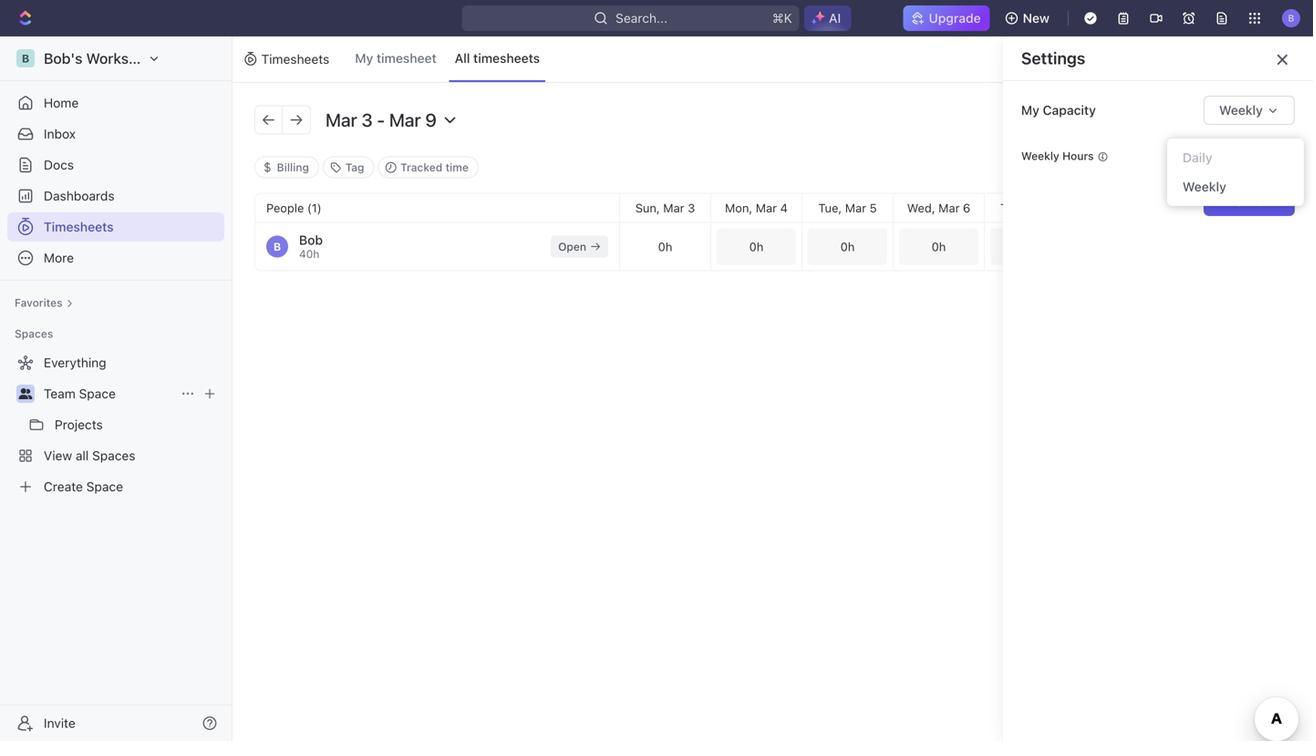 Task type: locate. For each thing, give the bounding box(es) containing it.
weekly left hours
[[1021, 150, 1059, 163]]

new
[[1023, 10, 1050, 26]]

hours
[[1062, 150, 1094, 163]]

weekly for weekly button
[[1183, 179, 1226, 194]]

team space link
[[44, 379, 173, 409]]

←
[[261, 110, 276, 129]]

inbox link
[[7, 119, 224, 149]]

my inside 'link'
[[355, 51, 373, 66]]

home link
[[7, 88, 224, 118]]

my capacity
[[1021, 103, 1096, 118]]

timesheets link
[[7, 212, 224, 242]]

weekly down daily
[[1183, 179, 1226, 194]]

1 vertical spatial weekly
[[1021, 150, 1059, 163]]

0 horizontal spatial timesheets
[[44, 219, 114, 234]]

0 horizontal spatial my
[[355, 51, 373, 66]]

weekly up '40h' text field
[[1219, 103, 1263, 118]]

my left timesheet
[[355, 51, 373, 66]]

bob
[[299, 233, 323, 248]]

favorites button
[[7, 292, 81, 314]]

my timesheet
[[355, 51, 437, 66]]

save button
[[1204, 187, 1295, 216]]

40h text field
[[1204, 140, 1295, 173]]

all timesheets
[[455, 51, 540, 66]]

my left capacity
[[1021, 103, 1040, 118]]

home
[[44, 95, 79, 110]]

timesheets
[[261, 52, 329, 67], [44, 219, 114, 234]]

my
[[355, 51, 373, 66], [1021, 103, 1040, 118]]

capacity
[[1043, 103, 1096, 118]]

1 vertical spatial my
[[1021, 103, 1040, 118]]

timesheet
[[377, 51, 437, 66]]

open button
[[551, 236, 608, 258]]

my for my capacity
[[1021, 103, 1040, 118]]

save
[[1235, 194, 1264, 209]]

daily button
[[1172, 143, 1299, 172]]

daily
[[1183, 150, 1213, 165]]

weekly for weekly hours
[[1021, 150, 1059, 163]]

weekly for weekly dropdown button at right top
[[1219, 103, 1263, 118]]

← button
[[255, 106, 283, 133]]

weekly
[[1219, 103, 1263, 118], [1021, 150, 1059, 163], [1183, 179, 1226, 194]]

1 vertical spatial timesheets
[[44, 219, 114, 234]]

timesheets up →
[[261, 52, 329, 67]]

2 vertical spatial weekly
[[1183, 179, 1226, 194]]

1 horizontal spatial my
[[1021, 103, 1040, 118]]

bob 40h
[[299, 233, 323, 260]]

weekly inside dropdown button
[[1219, 103, 1263, 118]]

dashboards link
[[7, 181, 224, 211]]

weekly inside button
[[1183, 179, 1226, 194]]

timesheets down dashboards
[[44, 219, 114, 234]]

0 vertical spatial my
[[355, 51, 373, 66]]

0 vertical spatial timesheets
[[261, 52, 329, 67]]

inbox
[[44, 126, 76, 141]]

favorites
[[15, 296, 63, 309]]

0 vertical spatial weekly
[[1219, 103, 1263, 118]]

→ button
[[283, 106, 310, 133]]



Task type: describe. For each thing, give the bounding box(es) containing it.
docs
[[44, 157, 74, 172]]

⌘k
[[773, 10, 792, 26]]

bob, , element
[[266, 236, 288, 258]]

spaces
[[15, 327, 53, 340]]

search...
[[616, 10, 668, 26]]

weekly button
[[1204, 96, 1295, 125]]

team
[[44, 386, 76, 401]]

all timesheets link
[[449, 36, 545, 82]]

all
[[455, 51, 470, 66]]

space
[[79, 386, 116, 401]]

weekly button
[[1172, 172, 1299, 202]]

my timesheet link
[[350, 36, 442, 82]]

docs link
[[7, 150, 224, 180]]

dashboards
[[44, 188, 115, 203]]

upgrade
[[929, 10, 981, 26]]

→
[[289, 110, 304, 129]]

b
[[273, 240, 281, 253]]

user group image
[[19, 388, 32, 399]]

new button
[[997, 4, 1061, 33]]

1 horizontal spatial timesheets
[[261, 52, 329, 67]]

invite
[[44, 716, 75, 731]]

timesheets inside sidebar navigation
[[44, 219, 114, 234]]

upgrade link
[[903, 5, 990, 31]]

timesheets
[[473, 51, 540, 66]]

sidebar navigation
[[0, 36, 233, 741]]

open
[[558, 240, 586, 253]]

team space
[[44, 386, 116, 401]]

40h
[[299, 248, 319, 260]]

settings
[[1021, 48, 1085, 68]]

my for my timesheet
[[355, 51, 373, 66]]

weekly hours
[[1021, 150, 1094, 163]]



Task type: vqa. For each thing, say whether or not it's contained in the screenshot.
the Add corresponding to Assigned to me
no



